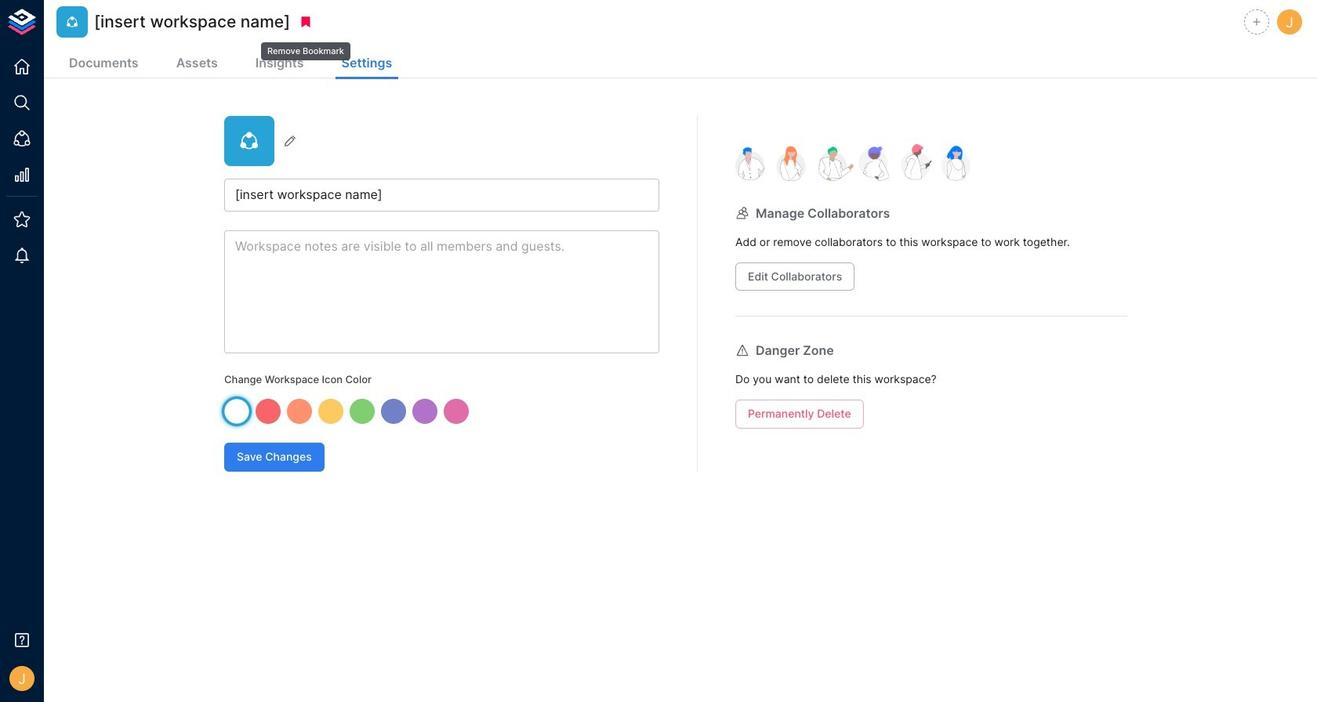 Task type: vqa. For each thing, say whether or not it's contained in the screenshot.
bookmark image
no



Task type: locate. For each thing, give the bounding box(es) containing it.
Workspace Name text field
[[224, 179, 660, 212]]

tooltip
[[260, 31, 352, 62]]



Task type: describe. For each thing, give the bounding box(es) containing it.
Workspace notes are visible to all members and guests. text field
[[224, 231, 660, 354]]

remove bookmark image
[[299, 15, 313, 29]]



